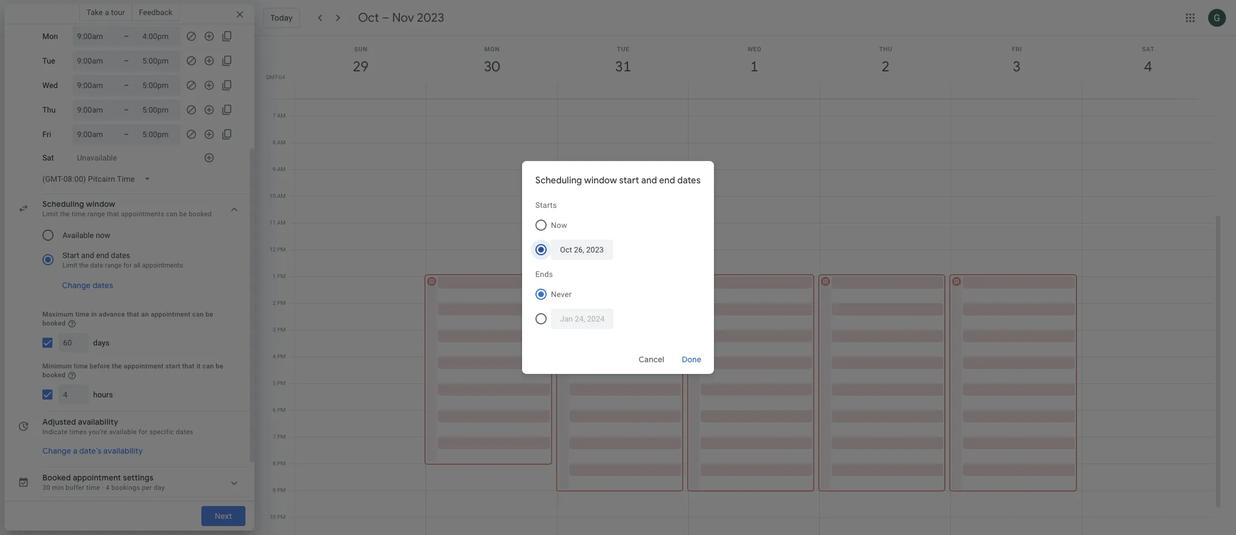 Task type: locate. For each thing, give the bounding box(es) containing it.
7 pm from the top
[[277, 407, 286, 413]]

that up now
[[107, 210, 119, 218]]

2 vertical spatial can
[[203, 363, 214, 370]]

1 horizontal spatial end
[[659, 175, 675, 186]]

9 up 10 am
[[273, 166, 276, 172]]

0 vertical spatial be
[[179, 210, 187, 218]]

0 horizontal spatial end
[[96, 251, 109, 260]]

can inside minimum time before the appointment start that it can be booked
[[203, 363, 214, 370]]

the inside scheduling window limit the time range that appointments can be booked
[[60, 210, 70, 218]]

11 am
[[270, 220, 286, 226]]

can inside scheduling window limit the time range that appointments can be booked
[[166, 210, 177, 218]]

window
[[584, 175, 617, 186], [86, 199, 115, 209]]

0 horizontal spatial a
[[73, 446, 77, 456]]

–
[[382, 10, 389, 26], [124, 32, 129, 41], [124, 56, 129, 65], [124, 81, 129, 90], [124, 105, 129, 114], [124, 130, 129, 139]]

dates inside scheduling window start and end dates dialog
[[678, 175, 701, 186]]

0 horizontal spatial that
[[107, 210, 119, 218]]

5 am from the top
[[277, 220, 286, 226]]

– for mon
[[124, 32, 129, 41]]

range inside start and end dates limit the date range for all appointments
[[105, 262, 122, 270]]

oct – nov 2023
[[358, 10, 444, 26]]

1 vertical spatial appointments
[[142, 262, 183, 270]]

0 vertical spatial a
[[105, 8, 109, 17]]

range right date
[[105, 262, 122, 270]]

option group containing available now
[[38, 223, 230, 272]]

am right 11
[[277, 220, 286, 226]]

for left "specific"
[[139, 428, 148, 436]]

1
[[273, 273, 276, 280]]

0 vertical spatial start
[[619, 175, 639, 186]]

Start date of the appointment schedules text field
[[560, 240, 604, 260]]

2 vertical spatial be
[[216, 363, 223, 370]]

pm down 8 pm
[[277, 488, 286, 494]]

change down indicate
[[42, 446, 71, 456]]

6
[[273, 407, 276, 413]]

appointment right before
[[124, 363, 164, 370]]

0 horizontal spatial be
[[179, 210, 187, 218]]

8 for 8 am
[[273, 139, 276, 146]]

1 vertical spatial change
[[42, 446, 71, 456]]

scheduling up available
[[42, 199, 84, 209]]

1 8 from the top
[[273, 139, 276, 146]]

booked inside minimum time before the appointment start that it can be booked
[[42, 372, 66, 379]]

1 vertical spatial 9
[[273, 488, 276, 494]]

that for window
[[107, 210, 119, 218]]

0 horizontal spatial start
[[165, 363, 180, 370]]

9 up 10 pm at the bottom of the page
[[273, 488, 276, 494]]

pm down 9 pm
[[277, 514, 286, 521]]

0 vertical spatial the
[[60, 210, 70, 218]]

1 vertical spatial availability
[[103, 446, 143, 456]]

0 vertical spatial range
[[87, 210, 105, 218]]

pm for 7 pm
[[277, 434, 286, 440]]

change down date
[[62, 281, 91, 291]]

1 horizontal spatial for
[[139, 428, 148, 436]]

Maximum days in advance that an appointment can be booked number field
[[63, 333, 84, 353]]

pm for 1 pm
[[277, 273, 286, 280]]

1 horizontal spatial and
[[642, 175, 657, 186]]

1 vertical spatial 10
[[270, 514, 276, 521]]

change inside button
[[42, 446, 71, 456]]

a left date's
[[73, 446, 77, 456]]

you're
[[89, 428, 107, 436]]

change dates
[[62, 281, 113, 291]]

the inside minimum time before the appointment start that it can be booked
[[112, 363, 122, 370]]

0 vertical spatial appointments
[[121, 210, 164, 218]]

7 column header from the left
[[1082, 36, 1214, 99]]

pm down 7 pm
[[277, 461, 286, 467]]

3 column header from the left
[[557, 36, 689, 99]]

that inside maximum time in advance that an appointment can be booked
[[127, 311, 139, 319]]

2 10 from the top
[[270, 514, 276, 521]]

1 horizontal spatial window
[[584, 175, 617, 186]]

11 pm from the top
[[277, 514, 286, 521]]

availability up you're at the bottom of the page
[[78, 417, 118, 427]]

for inside adjusted availability indicate times you're available for specific dates
[[139, 428, 148, 436]]

time up available
[[72, 210, 86, 218]]

appointments right all
[[142, 262, 183, 270]]

0 vertical spatial for
[[123, 262, 132, 270]]

1 vertical spatial appointment
[[124, 363, 164, 370]]

days
[[93, 339, 110, 348]]

0 horizontal spatial and
[[81, 251, 94, 260]]

0 vertical spatial and
[[642, 175, 657, 186]]

0 vertical spatial can
[[166, 210, 177, 218]]

1 vertical spatial be
[[206, 311, 213, 319]]

0 vertical spatial that
[[107, 210, 119, 218]]

0 vertical spatial 8
[[273, 139, 276, 146]]

appointment right an
[[151, 311, 191, 319]]

5 column header from the left
[[820, 36, 952, 99]]

3 pm
[[273, 327, 286, 333]]

– for fri
[[124, 130, 129, 139]]

1 vertical spatial can
[[192, 311, 204, 319]]

2 horizontal spatial that
[[182, 363, 195, 370]]

1 vertical spatial scheduling
[[42, 199, 84, 209]]

0 horizontal spatial for
[[123, 262, 132, 270]]

am
[[277, 113, 286, 119], [277, 139, 286, 146], [277, 166, 286, 172], [277, 193, 286, 199], [277, 220, 286, 226]]

10 up 11
[[270, 193, 276, 199]]

9
[[273, 166, 276, 172], [273, 488, 276, 494]]

availability down available
[[103, 446, 143, 456]]

time inside scheduling window limit the time range that appointments can be booked
[[72, 210, 86, 218]]

start
[[619, 175, 639, 186], [165, 363, 180, 370]]

2 vertical spatial booked
[[42, 372, 66, 379]]

the left date
[[79, 262, 88, 270]]

10 down 9 pm
[[270, 514, 276, 521]]

7 for 7 pm
[[273, 434, 276, 440]]

1 7 from the top
[[273, 113, 276, 119]]

10 for 10 am
[[270, 193, 276, 199]]

2 am from the top
[[277, 139, 286, 146]]

1 vertical spatial the
[[79, 262, 88, 270]]

2023
[[417, 10, 444, 26]]

5 pm
[[273, 381, 286, 387]]

feedback button
[[132, 3, 180, 21]]

1 vertical spatial limit
[[62, 262, 77, 270]]

end inside start and end dates limit the date range for all appointments
[[96, 251, 109, 260]]

time
[[72, 210, 86, 218], [75, 311, 89, 319], [74, 363, 88, 370]]

2 pm from the top
[[277, 273, 286, 280]]

time inside minimum time before the appointment start that it can be booked
[[74, 363, 88, 370]]

option group
[[531, 195, 701, 264], [38, 223, 230, 272], [531, 264, 701, 334]]

0 vertical spatial appointment
[[151, 311, 191, 319]]

0 vertical spatial scheduling
[[536, 175, 582, 186]]

range inside scheduling window limit the time range that appointments can be booked
[[87, 210, 105, 218]]

1 vertical spatial that
[[127, 311, 139, 319]]

a for change
[[73, 446, 77, 456]]

scheduling window limit the time range that appointments can be booked
[[42, 199, 212, 218]]

the
[[60, 210, 70, 218], [79, 262, 88, 270], [112, 363, 122, 370]]

2 vertical spatial the
[[112, 363, 122, 370]]

scheduling for scheduling window limit the time range that appointments can be booked
[[42, 199, 84, 209]]

am down 9 am
[[277, 193, 286, 199]]

1 horizontal spatial start
[[619, 175, 639, 186]]

the for time
[[112, 363, 122, 370]]

1 horizontal spatial a
[[105, 8, 109, 17]]

starts
[[536, 201, 557, 210]]

8 am
[[273, 139, 286, 146]]

scheduling window start and end dates dialog
[[522, 161, 714, 374]]

can for time
[[203, 363, 214, 370]]

7 pm
[[273, 434, 286, 440]]

1 vertical spatial window
[[86, 199, 115, 209]]

for left all
[[123, 262, 132, 270]]

5 pm from the top
[[277, 354, 286, 360]]

7 up 8 am on the left top of the page
[[273, 113, 276, 119]]

am down 8 am on the left top of the page
[[277, 166, 286, 172]]

pm right 5 on the left of the page
[[277, 381, 286, 387]]

change inside button
[[62, 281, 91, 291]]

0 vertical spatial availability
[[78, 417, 118, 427]]

scheduling inside scheduling window start and end dates dialog
[[536, 175, 582, 186]]

scheduling for scheduling window start and end dates
[[536, 175, 582, 186]]

4 am from the top
[[277, 193, 286, 199]]

start
[[62, 251, 79, 260]]

grid containing gmt-04
[[259, 36, 1223, 536]]

adjusted availability indicate times you're available for specific dates
[[42, 417, 193, 436]]

booked inside scheduling window limit the time range that appointments can be booked
[[189, 210, 212, 218]]

option group containing starts
[[531, 195, 701, 264]]

that
[[107, 210, 119, 218], [127, 311, 139, 319], [182, 363, 195, 370]]

be inside minimum time before the appointment start that it can be booked
[[216, 363, 223, 370]]

10 for 10 pm
[[270, 514, 276, 521]]

it
[[196, 363, 201, 370]]

1 column header from the left
[[295, 36, 426, 99]]

be inside scheduling window limit the time range that appointments can be booked
[[179, 210, 187, 218]]

be
[[179, 210, 187, 218], [206, 311, 213, 319], [216, 363, 223, 370]]

for inside start and end dates limit the date range for all appointments
[[123, 262, 132, 270]]

pm for 3 pm
[[277, 327, 286, 333]]

that left it at the left of page
[[182, 363, 195, 370]]

4
[[273, 354, 276, 360]]

maximum
[[42, 311, 74, 319]]

availability
[[78, 417, 118, 427], [103, 446, 143, 456]]

1 10 from the top
[[270, 193, 276, 199]]

pm for 5 pm
[[277, 381, 286, 387]]

grid
[[259, 36, 1223, 536]]

dates inside adjusted availability indicate times you're available for specific dates
[[176, 428, 193, 436]]

nov
[[392, 10, 414, 26]]

pm up 8 pm
[[277, 434, 286, 440]]

6 column header from the left
[[951, 36, 1083, 99]]

0 vertical spatial limit
[[42, 210, 58, 218]]

window inside dialog
[[584, 175, 617, 186]]

1 vertical spatial start
[[165, 363, 180, 370]]

0 vertical spatial time
[[72, 210, 86, 218]]

oct
[[358, 10, 379, 26]]

specific
[[149, 428, 174, 436]]

1 vertical spatial a
[[73, 446, 77, 456]]

available
[[62, 231, 94, 240]]

time for maximum
[[75, 311, 89, 319]]

now
[[96, 231, 110, 240]]

1 vertical spatial end
[[96, 251, 109, 260]]

that inside minimum time before the appointment start that it can be booked
[[182, 363, 195, 370]]

take
[[86, 8, 103, 17]]

3 am from the top
[[277, 166, 286, 172]]

1 9 from the top
[[273, 166, 276, 172]]

0 vertical spatial booked
[[189, 210, 212, 218]]

scheduling up starts
[[536, 175, 582, 186]]

0 vertical spatial 7
[[273, 113, 276, 119]]

limit
[[42, 210, 58, 218], [62, 262, 77, 270]]

0 vertical spatial end
[[659, 175, 675, 186]]

2 vertical spatial time
[[74, 363, 88, 370]]

0 vertical spatial 10
[[270, 193, 276, 199]]

7 for 7 am
[[273, 113, 276, 119]]

2 vertical spatial that
[[182, 363, 195, 370]]

window inside scheduling window limit the time range that appointments can be booked
[[86, 199, 115, 209]]

10 pm from the top
[[277, 488, 286, 494]]

1 horizontal spatial the
[[79, 262, 88, 270]]

8 pm from the top
[[277, 434, 286, 440]]

can inside maximum time in advance that an appointment can be booked
[[192, 311, 204, 319]]

1 vertical spatial range
[[105, 262, 122, 270]]

1 vertical spatial time
[[75, 311, 89, 319]]

pm right 4
[[277, 354, 286, 360]]

4 pm from the top
[[277, 327, 286, 333]]

thu
[[42, 105, 56, 114]]

8 down 7 pm
[[273, 461, 276, 467]]

time left before
[[74, 363, 88, 370]]

1 vertical spatial booked
[[42, 320, 66, 328]]

start and end dates limit the date range for all appointments
[[62, 251, 183, 270]]

time left "in"
[[75, 311, 89, 319]]

2 horizontal spatial the
[[112, 363, 122, 370]]

0 vertical spatial 9
[[273, 166, 276, 172]]

1 pm from the top
[[277, 247, 286, 253]]

pm right "12"
[[277, 247, 286, 253]]

0 horizontal spatial limit
[[42, 210, 58, 218]]

window for limit
[[86, 199, 115, 209]]

appointments up start and end dates limit the date range for all appointments
[[121, 210, 164, 218]]

column header
[[295, 36, 426, 99], [426, 36, 558, 99], [557, 36, 689, 99], [688, 36, 820, 99], [820, 36, 952, 99], [951, 36, 1083, 99], [1082, 36, 1214, 99]]

1 horizontal spatial that
[[127, 311, 139, 319]]

1 vertical spatial and
[[81, 251, 94, 260]]

range
[[87, 210, 105, 218], [105, 262, 122, 270]]

can
[[166, 210, 177, 218], [192, 311, 204, 319], [203, 363, 214, 370]]

0 vertical spatial change
[[62, 281, 91, 291]]

8 up 9 am
[[273, 139, 276, 146]]

3 pm from the top
[[277, 300, 286, 306]]

9 pm from the top
[[277, 461, 286, 467]]

tour
[[111, 8, 125, 17]]

0 horizontal spatial scheduling
[[42, 199, 84, 209]]

6 pm
[[273, 407, 286, 413]]

range up now
[[87, 210, 105, 218]]

0 vertical spatial window
[[584, 175, 617, 186]]

pm right 3 at bottom left
[[277, 327, 286, 333]]

scheduling inside scheduling window limit the time range that appointments can be booked
[[42, 199, 84, 209]]

0 horizontal spatial window
[[86, 199, 115, 209]]

a inside button
[[73, 446, 77, 456]]

pm right 1
[[277, 273, 286, 280]]

that left an
[[127, 311, 139, 319]]

that inside scheduling window limit the time range that appointments can be booked
[[107, 210, 119, 218]]

1 horizontal spatial be
[[206, 311, 213, 319]]

pm for 12 pm
[[277, 247, 286, 253]]

option group containing ends
[[531, 264, 701, 334]]

a left tour
[[105, 8, 109, 17]]

2 horizontal spatial be
[[216, 363, 223, 370]]

2 8 from the top
[[273, 461, 276, 467]]

a inside 'button'
[[105, 8, 109, 17]]

10
[[270, 193, 276, 199], [270, 514, 276, 521]]

1 horizontal spatial scheduling
[[536, 175, 582, 186]]

1 vertical spatial for
[[139, 428, 148, 436]]

scheduling
[[536, 175, 582, 186], [42, 199, 84, 209]]

the right before
[[112, 363, 122, 370]]

pm for 6 pm
[[277, 407, 286, 413]]

6 pm from the top
[[277, 381, 286, 387]]

pm
[[277, 247, 286, 253], [277, 273, 286, 280], [277, 300, 286, 306], [277, 327, 286, 333], [277, 354, 286, 360], [277, 381, 286, 387], [277, 407, 286, 413], [277, 434, 286, 440], [277, 461, 286, 467], [277, 488, 286, 494], [277, 514, 286, 521]]

today
[[271, 13, 293, 23]]

change
[[62, 281, 91, 291], [42, 446, 71, 456]]

the up available
[[60, 210, 70, 218]]

time inside maximum time in advance that an appointment can be booked
[[75, 311, 89, 319]]

the for window
[[60, 210, 70, 218]]

pm right 2
[[277, 300, 286, 306]]

7 down 6
[[273, 434, 276, 440]]

0 horizontal spatial the
[[60, 210, 70, 218]]

2 9 from the top
[[273, 488, 276, 494]]

1 vertical spatial 8
[[273, 461, 276, 467]]

and
[[642, 175, 657, 186], [81, 251, 94, 260]]

2 7 from the top
[[273, 434, 276, 440]]

for
[[123, 262, 132, 270], [139, 428, 148, 436]]

1 horizontal spatial limit
[[62, 262, 77, 270]]

9 for 9 pm
[[273, 488, 276, 494]]

am up 9 am
[[277, 139, 286, 146]]

1 vertical spatial 7
[[273, 434, 276, 440]]

time for minimum
[[74, 363, 88, 370]]

a
[[105, 8, 109, 17], [73, 446, 77, 456]]

appointments
[[121, 210, 164, 218], [142, 262, 183, 270]]

dates inside change dates button
[[93, 281, 113, 291]]

am up 8 am on the left top of the page
[[277, 113, 286, 119]]

pm right 6
[[277, 407, 286, 413]]

booked for time
[[42, 372, 66, 379]]

1 am from the top
[[277, 113, 286, 119]]



Task type: describe. For each thing, give the bounding box(es) containing it.
2 column header from the left
[[426, 36, 558, 99]]

– for wed
[[124, 81, 129, 90]]

today button
[[263, 8, 300, 28]]

limit inside scheduling window limit the time range that appointments can be booked
[[42, 210, 58, 218]]

availability inside 'change a date's availability' button
[[103, 446, 143, 456]]

sat
[[42, 153, 54, 162]]

advance
[[99, 311, 125, 319]]

a for take
[[105, 8, 109, 17]]

that for time
[[182, 363, 195, 370]]

all
[[133, 262, 140, 270]]

pm for 4 pm
[[277, 354, 286, 360]]

end inside dialog
[[659, 175, 675, 186]]

gmt-
[[266, 74, 279, 80]]

9 for 9 am
[[273, 166, 276, 172]]

fri
[[42, 130, 51, 139]]

start inside dialog
[[619, 175, 639, 186]]

10 pm
[[270, 514, 286, 521]]

available now
[[62, 231, 110, 240]]

5
[[273, 381, 276, 387]]

appointment inside minimum time before the appointment start that it can be booked
[[124, 363, 164, 370]]

ends
[[536, 270, 553, 279]]

mon
[[42, 32, 58, 41]]

appointments inside scheduling window limit the time range that appointments can be booked
[[121, 210, 164, 218]]

12 pm
[[270, 247, 286, 253]]

1 pm
[[273, 273, 286, 280]]

– for thu
[[124, 105, 129, 114]]

and inside dialog
[[642, 175, 657, 186]]

now
[[551, 221, 567, 230]]

date
[[90, 262, 103, 270]]

feedback
[[139, 8, 172, 17]]

pm for 2 pm
[[277, 300, 286, 306]]

pm for 8 pm
[[277, 461, 286, 467]]

change dates button
[[57, 276, 118, 296]]

2
[[273, 300, 276, 306]]

4 column header from the left
[[688, 36, 820, 99]]

change a date's availability button
[[38, 441, 147, 461]]

11
[[270, 220, 276, 226]]

date's
[[79, 446, 102, 456]]

be for window
[[179, 210, 187, 218]]

change a date's availability
[[42, 446, 143, 456]]

can for window
[[166, 210, 177, 218]]

availability inside adjusted availability indicate times you're available for specific dates
[[78, 417, 118, 427]]

12
[[270, 247, 276, 253]]

am for 8 am
[[277, 139, 286, 146]]

times
[[69, 428, 87, 436]]

unavailable
[[77, 153, 117, 162]]

booked inside maximum time in advance that an appointment can be booked
[[42, 320, 66, 328]]

am for 7 am
[[277, 113, 286, 119]]

wed
[[42, 81, 58, 90]]

minimum time before the appointment start that it can be booked
[[42, 363, 223, 379]]

cancel button
[[634, 347, 670, 373]]

be inside maximum time in advance that an appointment can be booked
[[206, 311, 213, 319]]

indicate
[[42, 428, 68, 436]]

start inside minimum time before the appointment start that it can be booked
[[165, 363, 180, 370]]

limit inside start and end dates limit the date range for all appointments
[[62, 262, 77, 270]]

04
[[279, 74, 285, 80]]

the inside start and end dates limit the date range for all appointments
[[79, 262, 88, 270]]

8 for 8 pm
[[273, 461, 276, 467]]

2 pm
[[273, 300, 286, 306]]

cancel
[[639, 355, 665, 365]]

in
[[91, 311, 97, 319]]

take a tour
[[86, 8, 125, 17]]

pm for 9 pm
[[277, 488, 286, 494]]

am for 9 am
[[277, 166, 286, 172]]

am for 10 am
[[277, 193, 286, 199]]

change for change a date's availability
[[42, 446, 71, 456]]

4 pm
[[273, 354, 286, 360]]

Minimum amount of hours before the start of the appointment that it can be booked number field
[[63, 385, 84, 405]]

10 am
[[270, 193, 286, 199]]

3
[[273, 327, 276, 333]]

tue
[[42, 56, 55, 65]]

appointment inside maximum time in advance that an appointment can be booked
[[151, 311, 191, 319]]

9 am
[[273, 166, 286, 172]]

minimum
[[42, 363, 72, 370]]

7 am
[[273, 113, 286, 119]]

change for change dates
[[62, 281, 91, 291]]

appointments inside start and end dates limit the date range for all appointments
[[142, 262, 183, 270]]

be for time
[[216, 363, 223, 370]]

hours
[[93, 390, 113, 399]]

End date of the appointment schedules text field
[[560, 309, 605, 329]]

dates inside start and end dates limit the date range for all appointments
[[111, 251, 130, 260]]

9 pm
[[273, 488, 286, 494]]

next
[[215, 512, 232, 522]]

an
[[141, 311, 149, 319]]

– for tue
[[124, 56, 129, 65]]

am for 11 am
[[277, 220, 286, 226]]

take a tour button
[[79, 3, 132, 21]]

gmt-04
[[266, 74, 285, 80]]

done
[[682, 355, 702, 365]]

and inside start and end dates limit the date range for all appointments
[[81, 251, 94, 260]]

maximum time in advance that an appointment can be booked
[[42, 311, 213, 328]]

available
[[109, 428, 137, 436]]

8 pm
[[273, 461, 286, 467]]

booked for window
[[189, 210, 212, 218]]

scheduling window start and end dates
[[536, 175, 701, 186]]

pm for 10 pm
[[277, 514, 286, 521]]

window for start
[[584, 175, 617, 186]]

never
[[551, 290, 572, 299]]

before
[[90, 363, 110, 370]]

adjusted
[[42, 417, 76, 427]]

done button
[[674, 347, 710, 373]]

next button
[[201, 507, 246, 527]]



Task type: vqa. For each thing, say whether or not it's contained in the screenshot.
the right 15
no



